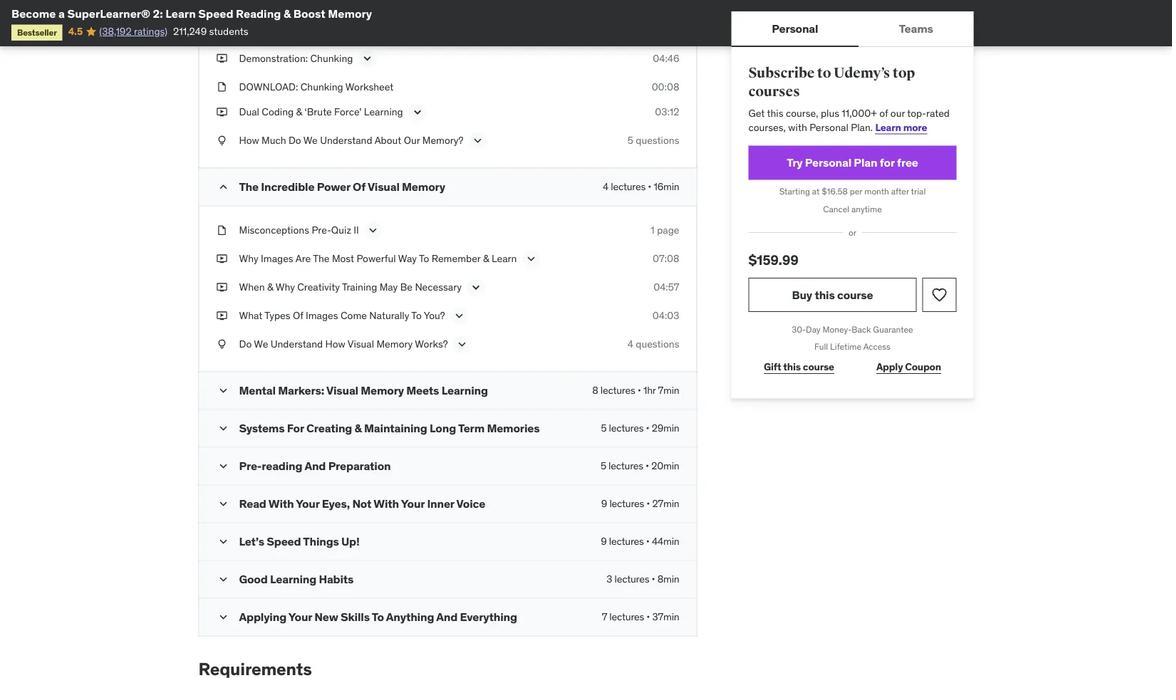 Task type: describe. For each thing, give the bounding box(es) containing it.
download:
[[239, 80, 298, 93]]

small image for let's
[[216, 535, 231, 549]]

do we understand how visual memory works?
[[239, 338, 448, 351]]

ratings)
[[134, 25, 168, 38]]

chunking for demonstration:
[[310, 52, 353, 65]]

your left new
[[289, 610, 312, 625]]

0 vertical spatial 5
[[628, 134, 634, 147]]

0 horizontal spatial and
[[305, 459, 326, 473]]

& right creating
[[355, 421, 362, 436]]

7min
[[658, 384, 680, 397]]

top-
[[908, 107, 927, 120]]

1 horizontal spatial images
[[306, 309, 338, 322]]

9 for read with your eyes, not with your inner voice
[[602, 498, 607, 510]]

• for the incredible power of visual memory
[[648, 180, 652, 193]]

4.5
[[68, 25, 83, 38]]

show lecture description image for demonstration: chunking
[[360, 51, 375, 66]]

bestseller
[[17, 27, 57, 38]]

quiz
[[331, 224, 351, 237]]

for
[[287, 421, 304, 436]]

when & why creativity training may be necessary
[[239, 281, 462, 294]]

anytime
[[852, 204, 882, 215]]

1 vertical spatial understand
[[271, 338, 323, 351]]

things
[[303, 534, 339, 549]]

1 vertical spatial to
[[412, 309, 422, 322]]

• for let's speed things up!
[[646, 535, 650, 548]]

(38,192
[[99, 25, 132, 38]]

1 horizontal spatial learn
[[492, 252, 517, 265]]

1 horizontal spatial and
[[436, 610, 458, 625]]

1 vertical spatial we
[[254, 338, 268, 351]]

1 with from the left
[[269, 497, 294, 511]]

0 vertical spatial pre-
[[312, 224, 331, 237]]

this for buy
[[815, 287, 835, 302]]

cancel
[[823, 204, 850, 215]]

buy
[[792, 287, 813, 302]]

maintaining
[[364, 421, 427, 436]]

you?
[[424, 309, 445, 322]]

apply coupon
[[877, 361, 942, 374]]

0 vertical spatial we
[[303, 134, 318, 147]]

pre-reading and preparation
[[239, 459, 391, 473]]

memory?
[[423, 134, 464, 147]]

back
[[852, 324, 871, 335]]

full
[[815, 342, 828, 353]]

become a superlearner® 2: learn speed reading & boost memory
[[11, 6, 372, 21]]

2 with from the left
[[374, 497, 399, 511]]

dual coding & 'brute force' learning
[[239, 106, 403, 118]]

211,249
[[173, 25, 207, 38]]

• for read with your eyes, not with your inner voice
[[647, 498, 650, 510]]

coding
[[262, 106, 294, 118]]

students
[[209, 25, 248, 38]]

3 lectures • 8min
[[607, 573, 680, 586]]

reading
[[262, 459, 303, 473]]

apply coupon button
[[861, 353, 957, 382]]

7
[[602, 611, 607, 624]]

memory down naturally
[[377, 338, 413, 351]]

necessary
[[415, 281, 462, 294]]

5 for pre-reading and preparation
[[601, 460, 607, 473]]

preparation
[[328, 459, 391, 473]]

visual for how
[[348, 338, 374, 351]]

0 horizontal spatial speed
[[198, 6, 233, 21]]

& right the remember
[[483, 252, 489, 265]]

long
[[430, 421, 456, 436]]

teams button
[[859, 11, 974, 46]]

0 horizontal spatial pre-
[[239, 459, 262, 473]]

powerful
[[357, 252, 396, 265]]

misconceptions
[[239, 224, 309, 237]]

not
[[352, 497, 372, 511]]

with
[[789, 121, 807, 134]]

are
[[296, 252, 311, 265]]

'brute
[[305, 106, 332, 118]]

voice
[[457, 497, 486, 511]]

0 vertical spatial learn
[[166, 6, 196, 21]]

11,000+
[[842, 107, 877, 120]]

creativity
[[297, 281, 340, 294]]

xsmall image for how
[[216, 134, 228, 148]]

show lecture description image for you?
[[452, 309, 467, 323]]

• for systems for creating & maintaining long term memories
[[646, 422, 650, 435]]

• for mental markers: visual memory meets learning
[[638, 384, 641, 397]]

trial
[[911, 186, 926, 197]]

1
[[651, 224, 655, 237]]

of
[[880, 107, 888, 120]]

naturally
[[369, 309, 409, 322]]

much
[[262, 134, 286, 147]]

access
[[864, 342, 891, 353]]

download: chunking worksheet
[[239, 80, 394, 93]]

demonstration:
[[239, 52, 308, 65]]

1 vertical spatial how
[[325, 338, 346, 351]]

small image for pre-
[[216, 459, 231, 474]]

memory down our
[[402, 179, 445, 194]]

0 vertical spatial understand
[[320, 134, 372, 147]]

xsmall image for dual
[[216, 105, 228, 119]]

habits
[[319, 572, 354, 587]]

xsmall image for misconceptions
[[216, 224, 228, 238]]

worksheet
[[346, 80, 394, 93]]

1hr
[[644, 384, 656, 397]]

9 for let's speed things up!
[[601, 535, 607, 548]]

mental markers: visual memory meets learning
[[239, 383, 488, 398]]

chunking:
[[239, 23, 284, 36]]

small image for good
[[216, 573, 231, 587]]

small image for read
[[216, 497, 231, 512]]

starting at $16.58 per month after trial cancel anytime
[[780, 186, 926, 215]]

lectures for pre-reading and preparation
[[609, 460, 644, 473]]

course,
[[786, 107, 819, 120]]

anything
[[386, 610, 434, 625]]

memory up chunking: navigating the brain's natural limitations on the top of page
[[328, 6, 372, 21]]

courses
[[749, 83, 800, 100]]

0 vertical spatial of
[[353, 179, 366, 194]]

become
[[11, 6, 56, 21]]

gift this course
[[764, 361, 835, 374]]

ii
[[354, 224, 359, 237]]

1 vertical spatial do
[[239, 338, 252, 351]]

udemy's
[[834, 65, 890, 82]]

force'
[[334, 106, 362, 118]]

show lecture description image for why images are the most powerful way to remember & learn
[[524, 252, 538, 266]]

meets
[[407, 383, 439, 398]]

navigating
[[287, 23, 335, 36]]

8
[[592, 384, 598, 397]]

chunking: navigating the brain's natural limitations
[[239, 23, 473, 36]]

gift
[[764, 361, 782, 374]]

small image for mental
[[216, 384, 231, 398]]

show lecture description image for memory?
[[471, 134, 485, 148]]

when
[[239, 281, 265, 294]]

8min
[[658, 573, 680, 586]]

superlearner®
[[67, 6, 150, 21]]

$16.58
[[822, 186, 848, 197]]

types
[[265, 309, 290, 322]]

personal inside personal button
[[772, 21, 819, 36]]

8 lectures • 1hr 7min
[[592, 384, 680, 397]]

2 horizontal spatial learn
[[876, 121, 901, 134]]

5 lectures • 20min
[[601, 460, 680, 473]]



Task type: vqa. For each thing, say whether or not it's contained in the screenshot.
bottommost practice
no



Task type: locate. For each thing, give the bounding box(es) containing it.
30-
[[792, 324, 806, 335]]

4 left 16min
[[603, 180, 609, 193]]

course inside button
[[838, 287, 874, 302]]

0 vertical spatial learning
[[364, 106, 403, 118]]

1 horizontal spatial with
[[374, 497, 399, 511]]

2 vertical spatial the
[[313, 252, 330, 265]]

2 vertical spatial visual
[[327, 383, 358, 398]]

we down 'brute
[[303, 134, 318, 147]]

boost
[[294, 6, 326, 21]]

small image left systems
[[216, 422, 231, 436]]

learning for dual coding & 'brute force' learning
[[364, 106, 403, 118]]

personal inside 'get this course, plus 11,000+ of our top-rated courses, with personal plan.'
[[810, 121, 849, 134]]

04:46
[[653, 52, 680, 65]]

lectures right 8
[[601, 384, 635, 397]]

visual
[[368, 179, 400, 194], [348, 338, 374, 351], [327, 383, 358, 398]]

1 vertical spatial and
[[436, 610, 458, 625]]

1 horizontal spatial why
[[276, 281, 295, 294]]

how down what types of images come naturally to you? at top left
[[325, 338, 346, 351]]

small image left "incredible"
[[216, 180, 231, 194]]

show lecture description image right 'memory?'
[[471, 134, 485, 148]]

a
[[58, 6, 65, 21]]

the left "incredible"
[[239, 179, 259, 194]]

with right the read
[[269, 497, 294, 511]]

chunking up dual coding & 'brute force' learning
[[301, 80, 343, 93]]

visual up creating
[[327, 383, 358, 398]]

& left boost
[[284, 6, 291, 21]]

1 vertical spatial visual
[[348, 338, 374, 351]]

plan
[[854, 155, 878, 170]]

2 vertical spatial to
[[372, 610, 384, 625]]

5
[[628, 134, 634, 147], [601, 422, 607, 435], [601, 460, 607, 473]]

small image left the reading
[[216, 459, 231, 474]]

pre- left the ii
[[312, 224, 331, 237]]

teams
[[899, 21, 934, 36]]

3 xsmall image from the top
[[216, 80, 228, 94]]

9 up 3
[[601, 535, 607, 548]]

learn more
[[876, 121, 928, 134]]

07:08
[[653, 252, 680, 265]]

1 xsmall image from the top
[[216, 23, 228, 37]]

• for applying your new skills to anything and everything
[[647, 611, 650, 624]]

lectures for let's speed things up!
[[609, 535, 644, 548]]

0 vertical spatial xsmall image
[[216, 224, 228, 238]]

4 xsmall image from the top
[[216, 105, 228, 119]]

5 xsmall image from the top
[[216, 134, 228, 148]]

small image left the read
[[216, 497, 231, 512]]

5 small image from the top
[[216, 611, 231, 625]]

course for gift this course
[[803, 361, 835, 374]]

1 questions from the top
[[636, 134, 680, 147]]

0 vertical spatial images
[[261, 252, 293, 265]]

buy this course button
[[749, 278, 917, 312]]

30-day money-back guarantee full lifetime access
[[792, 324, 914, 353]]

0 horizontal spatial we
[[254, 338, 268, 351]]

1 horizontal spatial of
[[353, 179, 366, 194]]

visual down "come" at the left top
[[348, 338, 374, 351]]

1 xsmall image from the top
[[216, 224, 228, 238]]

0 horizontal spatial course
[[803, 361, 835, 374]]

• left 27min
[[647, 498, 650, 510]]

works?
[[415, 338, 448, 351]]

0 vertical spatial visual
[[368, 179, 400, 194]]

xsmall image for when
[[216, 281, 228, 295]]

5 up 4 lectures • 16min
[[628, 134, 634, 147]]

0 vertical spatial 9
[[602, 498, 607, 510]]

small image left applying
[[216, 611, 231, 625]]

show lecture description image for necessary
[[469, 281, 483, 295]]

read with your eyes, not with your inner voice
[[239, 497, 486, 511]]

4 for 4 lectures • 16min
[[603, 180, 609, 193]]

let's
[[239, 534, 264, 549]]

what types of images come naturally to you?
[[239, 309, 445, 322]]

44min
[[652, 535, 680, 548]]

5 for systems for creating & maintaining long term memories
[[601, 422, 607, 435]]

natural
[[389, 23, 421, 36]]

speed
[[198, 6, 233, 21], [267, 534, 301, 549]]

show lecture description image
[[360, 51, 375, 66], [410, 105, 425, 119], [366, 224, 380, 238], [524, 252, 538, 266]]

wishlist image
[[931, 286, 948, 304]]

1 horizontal spatial speed
[[267, 534, 301, 549]]

1 horizontal spatial do
[[289, 134, 301, 147]]

1 small image from the top
[[216, 459, 231, 474]]

0 vertical spatial do
[[289, 134, 301, 147]]

1 vertical spatial images
[[306, 309, 338, 322]]

small image
[[216, 459, 231, 474], [216, 497, 231, 512], [216, 535, 231, 549]]

learn right the remember
[[492, 252, 517, 265]]

0 vertical spatial the
[[337, 23, 354, 36]]

come
[[341, 309, 367, 322]]

visual for of
[[368, 179, 400, 194]]

• left 16min
[[648, 180, 652, 193]]

show lecture description image for dual coding & 'brute force' learning
[[410, 105, 425, 119]]

to right skills
[[372, 610, 384, 625]]

xsmall image for demonstration:
[[216, 51, 228, 65]]

show lecture description image
[[471, 134, 485, 148], [469, 281, 483, 295], [452, 309, 467, 323], [455, 338, 469, 352]]

chunking for download:
[[301, 80, 343, 93]]

questions for 4 questions
[[636, 338, 680, 351]]

memory up systems for creating & maintaining long term memories
[[361, 383, 404, 398]]

this
[[767, 107, 784, 120], [815, 287, 835, 302], [784, 361, 801, 374]]

4 for 4 questions
[[628, 338, 634, 351]]

pre- up the read
[[239, 459, 262, 473]]

1 vertical spatial 5
[[601, 422, 607, 435]]

211,249 students
[[173, 25, 248, 38]]

9 down the 5 lectures • 20min
[[602, 498, 607, 510]]

xsmall image for why
[[216, 252, 228, 266]]

eyes,
[[322, 497, 350, 511]]

1 small image from the top
[[216, 180, 231, 194]]

5 questions
[[628, 134, 680, 147]]

show lecture description image for misconceptions pre-quiz ii
[[366, 224, 380, 238]]

lifetime
[[830, 342, 862, 353]]

this for get
[[767, 107, 784, 120]]

lectures for the incredible power of visual memory
[[611, 180, 646, 193]]

we
[[303, 134, 318, 147], [254, 338, 268, 351]]

3 xsmall image from the top
[[216, 309, 228, 323]]

understand
[[320, 134, 372, 147], [271, 338, 323, 351]]

systems
[[239, 421, 285, 436]]

1 vertical spatial speed
[[267, 534, 301, 549]]

and right anything
[[436, 610, 458, 625]]

1 horizontal spatial learning
[[364, 106, 403, 118]]

dual
[[239, 106, 259, 118]]

1 horizontal spatial pre-
[[312, 224, 331, 237]]

0 vertical spatial small image
[[216, 459, 231, 474]]

page
[[657, 224, 680, 237]]

applying your new skills to anything and everything
[[239, 610, 517, 625]]

images left are
[[261, 252, 293, 265]]

2 vertical spatial this
[[784, 361, 801, 374]]

learn down 'of'
[[876, 121, 901, 134]]

course up back
[[838, 287, 874, 302]]

creating
[[307, 421, 352, 436]]

5 down 5 lectures • 29min
[[601, 460, 607, 473]]

2 xsmall image from the top
[[216, 51, 228, 65]]

0 vertical spatial and
[[305, 459, 326, 473]]

small image left mental
[[216, 384, 231, 398]]

show lecture description image right works?
[[455, 338, 469, 352]]

1 horizontal spatial the
[[313, 252, 330, 265]]

1 vertical spatial the
[[239, 179, 259, 194]]

2 vertical spatial 5
[[601, 460, 607, 473]]

reading
[[236, 6, 281, 21]]

day
[[806, 324, 821, 335]]

this inside button
[[815, 287, 835, 302]]

personal inside 'try personal plan for free' link
[[805, 155, 852, 170]]

1 vertical spatial this
[[815, 287, 835, 302]]

how left the much
[[239, 134, 259, 147]]

this inside 'get this course, plus 11,000+ of our top-rated courses, with personal plan.'
[[767, 107, 784, 120]]

at
[[812, 186, 820, 197]]

of right power
[[353, 179, 366, 194]]

read
[[239, 497, 266, 511]]

learn up 211,249
[[166, 6, 196, 21]]

0 horizontal spatial 4
[[603, 180, 609, 193]]

do right the much
[[289, 134, 301, 147]]

0 vertical spatial personal
[[772, 21, 819, 36]]

1 vertical spatial chunking
[[301, 80, 343, 93]]

lectures for systems for creating & maintaining long term memories
[[609, 422, 644, 435]]

2 horizontal spatial the
[[337, 23, 354, 36]]

visual down about
[[368, 179, 400, 194]]

1 horizontal spatial we
[[303, 134, 318, 147]]

let's speed things up!
[[239, 534, 360, 549]]

images down creativity on the top left of page
[[306, 309, 338, 322]]

2 vertical spatial xsmall image
[[216, 309, 228, 323]]

0 horizontal spatial why
[[239, 252, 259, 265]]

questions down 03:12
[[636, 134, 680, 147]]

1 vertical spatial 4
[[628, 338, 634, 351]]

learning down let's speed things up!
[[270, 572, 317, 587]]

0 vertical spatial chunking
[[310, 52, 353, 65]]

lectures for mental markers: visual memory meets learning
[[601, 384, 635, 397]]

1 vertical spatial of
[[293, 309, 303, 322]]

2 vertical spatial small image
[[216, 535, 231, 549]]

inner
[[427, 497, 454, 511]]

0 horizontal spatial with
[[269, 497, 294, 511]]

per
[[850, 186, 863, 197]]

1 horizontal spatial course
[[838, 287, 874, 302]]

personal up $16.58
[[805, 155, 852, 170]]

why up when
[[239, 252, 259, 265]]

7 xsmall image from the top
[[216, 338, 228, 352]]

your left "eyes,"
[[296, 497, 320, 511]]

1 vertical spatial personal
[[810, 121, 849, 134]]

course down full
[[803, 361, 835, 374]]

tab list containing personal
[[732, 11, 974, 47]]

& right when
[[267, 281, 273, 294]]

• left 37min
[[647, 611, 650, 624]]

learn more link
[[876, 121, 928, 134]]

guarantee
[[873, 324, 914, 335]]

to left the you?
[[412, 309, 422, 322]]

& left 'brute
[[296, 106, 302, 118]]

course
[[838, 287, 874, 302], [803, 361, 835, 374]]

understand down 'force''
[[320, 134, 372, 147]]

free
[[897, 155, 919, 170]]

1 vertical spatial why
[[276, 281, 295, 294]]

0 horizontal spatial images
[[261, 252, 293, 265]]

may
[[380, 281, 398, 294]]

small image for applying
[[216, 611, 231, 625]]

• left 8min
[[652, 573, 655, 586]]

and right the reading
[[305, 459, 326, 473]]

0 horizontal spatial do
[[239, 338, 252, 351]]

learning up term
[[442, 383, 488, 398]]

lectures for good learning habits
[[615, 573, 650, 586]]

1 horizontal spatial how
[[325, 338, 346, 351]]

learning up about
[[364, 106, 403, 118]]

xsmall image for do
[[216, 338, 228, 352]]

get
[[749, 107, 765, 120]]

1 horizontal spatial 4
[[628, 338, 634, 351]]

good
[[239, 572, 268, 587]]

0 horizontal spatial learning
[[270, 572, 317, 587]]

lectures right the 7
[[610, 611, 644, 624]]

2 vertical spatial learning
[[270, 572, 317, 587]]

$159.99
[[749, 251, 799, 268]]

0 horizontal spatial learn
[[166, 6, 196, 21]]

xsmall image for what
[[216, 309, 228, 323]]

00:08
[[652, 80, 680, 93]]

with
[[269, 497, 294, 511], [374, 497, 399, 511]]

starting
[[780, 186, 810, 197]]

6 xsmall image from the top
[[216, 281, 228, 295]]

of right types
[[293, 309, 303, 322]]

2 questions from the top
[[636, 338, 680, 351]]

training
[[342, 281, 377, 294]]

1 vertical spatial pre-
[[239, 459, 262, 473]]

small image left 'good'
[[216, 573, 231, 587]]

markers:
[[278, 383, 324, 398]]

personal up "subscribe"
[[772, 21, 819, 36]]

lectures for read with your eyes, not with your inner voice
[[610, 498, 644, 510]]

personal
[[772, 21, 819, 36], [810, 121, 849, 134], [805, 155, 852, 170]]

systems for creating & maintaining long term memories
[[239, 421, 540, 436]]

small image left let's
[[216, 535, 231, 549]]

personal down "plus"
[[810, 121, 849, 134]]

learn
[[166, 6, 196, 21], [876, 121, 901, 134], [492, 252, 517, 265]]

• left 1hr
[[638, 384, 641, 397]]

1 9 from the top
[[602, 498, 607, 510]]

this up courses,
[[767, 107, 784, 120]]

small image
[[216, 180, 231, 194], [216, 384, 231, 398], [216, 422, 231, 436], [216, 573, 231, 587], [216, 611, 231, 625]]

xsmall image
[[216, 224, 228, 238], [216, 252, 228, 266], [216, 309, 228, 323]]

lectures for applying your new skills to anything and everything
[[610, 611, 644, 624]]

this right buy
[[815, 287, 835, 302]]

we down what
[[254, 338, 268, 351]]

4 small image from the top
[[216, 573, 231, 587]]

0 horizontal spatial the
[[239, 179, 259, 194]]

with right not
[[374, 497, 399, 511]]

5 lectures • 29min
[[601, 422, 680, 435]]

1 vertical spatial learning
[[442, 383, 488, 398]]

0 vertical spatial this
[[767, 107, 784, 120]]

why up types
[[276, 281, 295, 294]]

4
[[603, 180, 609, 193], [628, 338, 634, 351]]

• for pre-reading and preparation
[[646, 460, 649, 473]]

• left the '29min'
[[646, 422, 650, 435]]

chunking up download: chunking worksheet
[[310, 52, 353, 65]]

money-
[[823, 324, 852, 335]]

show lecture description image right the you?
[[452, 309, 467, 323]]

this for gift
[[784, 361, 801, 374]]

speed up 211,249 students
[[198, 6, 233, 21]]

month
[[865, 186, 889, 197]]

limitations
[[424, 23, 473, 36]]

lectures down 8 lectures • 1hr 7min
[[609, 422, 644, 435]]

0 vertical spatial course
[[838, 287, 874, 302]]

3 small image from the top
[[216, 422, 231, 436]]

get this course, plus 11,000+ of our top-rated courses, with personal plan.
[[749, 107, 950, 134]]

5 down 8 lectures • 1hr 7min
[[601, 422, 607, 435]]

top
[[893, 65, 915, 82]]

your left 'inner'
[[401, 497, 425, 511]]

2 vertical spatial personal
[[805, 155, 852, 170]]

03:12
[[655, 106, 680, 118]]

0 vertical spatial to
[[419, 252, 429, 265]]

1 vertical spatial questions
[[636, 338, 680, 351]]

small image for systems
[[216, 422, 231, 436]]

• for good learning habits
[[652, 573, 655, 586]]

how
[[239, 134, 259, 147], [325, 338, 346, 351]]

1 vertical spatial xsmall image
[[216, 252, 228, 266]]

2 small image from the top
[[216, 497, 231, 512]]

3 small image from the top
[[216, 535, 231, 549]]

2 xsmall image from the top
[[216, 252, 228, 266]]

1 vertical spatial small image
[[216, 497, 231, 512]]

tab list
[[732, 11, 974, 47]]

understand down types
[[271, 338, 323, 351]]

2:
[[153, 6, 163, 21]]

pre-
[[312, 224, 331, 237], [239, 459, 262, 473]]

lectures right 3
[[615, 573, 650, 586]]

1 vertical spatial 9
[[601, 535, 607, 548]]

1 vertical spatial learn
[[876, 121, 901, 134]]

questions down 04:03
[[636, 338, 680, 351]]

do
[[289, 134, 301, 147], [239, 338, 252, 351]]

2 small image from the top
[[216, 384, 231, 398]]

0 vertical spatial 4
[[603, 180, 609, 193]]

3
[[607, 573, 613, 586]]

the
[[337, 23, 354, 36], [239, 179, 259, 194], [313, 252, 330, 265]]

this right gift
[[784, 361, 801, 374]]

questions for 5 questions
[[636, 134, 680, 147]]

0 vertical spatial why
[[239, 252, 259, 265]]

0 vertical spatial how
[[239, 134, 259, 147]]

course for buy this course
[[838, 287, 874, 302]]

2 horizontal spatial learning
[[442, 383, 488, 398]]

learning for mental markers: visual memory meets learning
[[442, 383, 488, 398]]

lectures left 20min
[[609, 460, 644, 473]]

1 vertical spatial course
[[803, 361, 835, 374]]

small image for the
[[216, 180, 231, 194]]

•
[[648, 180, 652, 193], [638, 384, 641, 397], [646, 422, 650, 435], [646, 460, 649, 473], [647, 498, 650, 510], [646, 535, 650, 548], [652, 573, 655, 586], [647, 611, 650, 624]]

0 vertical spatial speed
[[198, 6, 233, 21]]

gift this course link
[[749, 353, 850, 382]]

show lecture description image down the remember
[[469, 281, 483, 295]]

0 horizontal spatial how
[[239, 134, 259, 147]]

mental
[[239, 383, 276, 398]]

speed right let's
[[267, 534, 301, 549]]

way
[[398, 252, 417, 265]]

0 horizontal spatial of
[[293, 309, 303, 322]]

2 9 from the top
[[601, 535, 607, 548]]

• left 44min
[[646, 535, 650, 548]]

4 up 8 lectures • 1hr 7min
[[628, 338, 634, 351]]

• left 20min
[[646, 460, 649, 473]]

lectures left 44min
[[609, 535, 644, 548]]

2 vertical spatial learn
[[492, 252, 517, 265]]

the left brain's
[[337, 23, 354, 36]]

to right way
[[419, 252, 429, 265]]

xsmall image
[[216, 23, 228, 37], [216, 51, 228, 65], [216, 80, 228, 94], [216, 105, 228, 119], [216, 134, 228, 148], [216, 281, 228, 295], [216, 338, 228, 352]]

everything
[[460, 610, 517, 625]]

do down what
[[239, 338, 252, 351]]

the right are
[[313, 252, 330, 265]]

rated
[[927, 107, 950, 120]]

learning
[[364, 106, 403, 118], [442, 383, 488, 398], [270, 572, 317, 587]]

lectures left 27min
[[610, 498, 644, 510]]

0 vertical spatial questions
[[636, 134, 680, 147]]

lectures left 16min
[[611, 180, 646, 193]]



